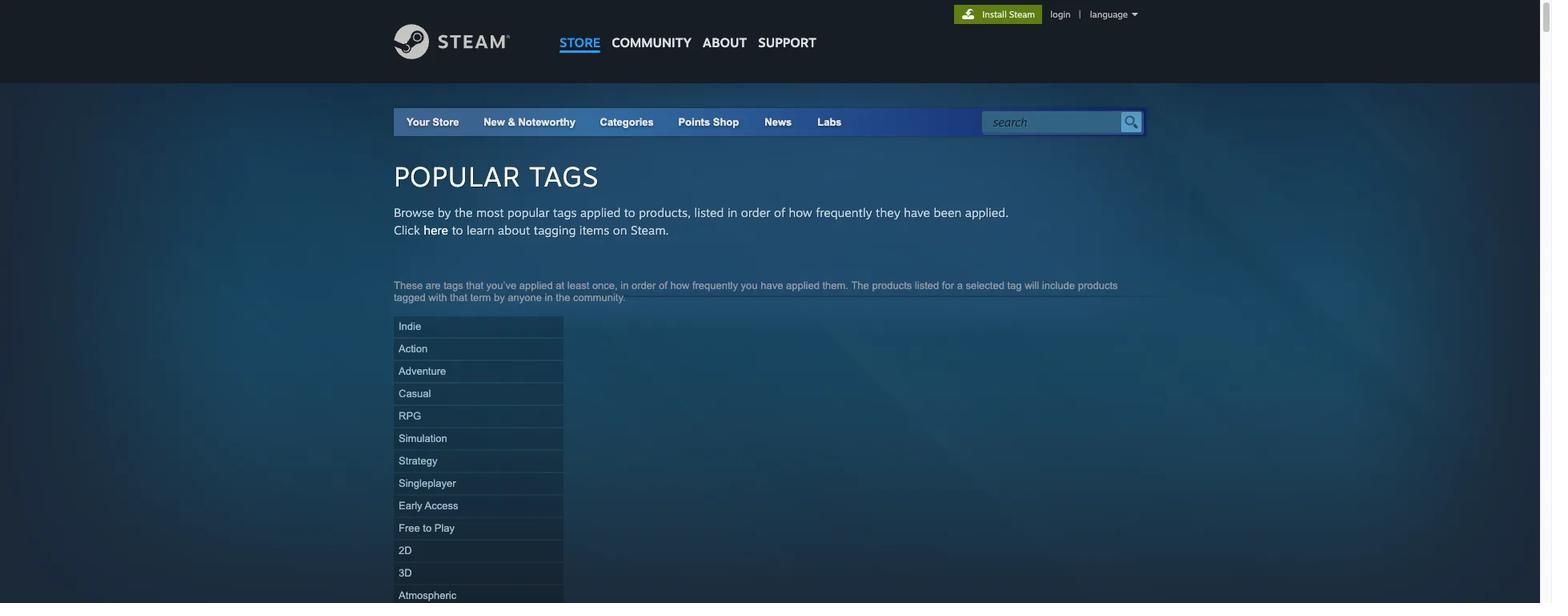 Task type: locate. For each thing, give the bounding box(es) containing it.
listed left for
[[915, 280, 940, 292]]

1 horizontal spatial by
[[494, 292, 505, 304]]

by right the term
[[494, 292, 505, 304]]

products
[[873, 280, 912, 292], [1079, 280, 1118, 292]]

products right 'include'
[[1079, 280, 1118, 292]]

labs
[[818, 116, 842, 128]]

store
[[433, 116, 459, 128]]

0 horizontal spatial by
[[438, 205, 451, 220]]

a
[[958, 280, 963, 292]]

1 vertical spatial to
[[452, 223, 463, 238]]

1 vertical spatial of
[[659, 280, 668, 292]]

products,
[[639, 205, 691, 220]]

2 vertical spatial to
[[423, 522, 432, 534]]

have right they
[[904, 205, 931, 220]]

with
[[429, 292, 447, 304]]

shop
[[713, 116, 739, 128]]

0 horizontal spatial tags
[[444, 280, 463, 292]]

by inside these are tags that you've applied at least once, in order of how frequently you have applied them. the products listed for a selected tag will include products tagged with that term by anyone in the community.
[[494, 292, 505, 304]]

anyone
[[508, 292, 542, 304]]

1 horizontal spatial to
[[452, 223, 463, 238]]

0 vertical spatial have
[[904, 205, 931, 220]]

1 vertical spatial the
[[556, 292, 571, 304]]

0 vertical spatial tags
[[553, 205, 577, 220]]

1 horizontal spatial frequently
[[816, 205, 873, 220]]

these
[[394, 280, 423, 292]]

0 horizontal spatial in
[[545, 292, 553, 304]]

the
[[852, 280, 870, 292]]

0 horizontal spatial listed
[[695, 205, 724, 220]]

1 vertical spatial order
[[632, 280, 656, 292]]

are
[[426, 280, 441, 292]]

0 vertical spatial the
[[455, 205, 473, 220]]

1 horizontal spatial how
[[789, 205, 813, 220]]

singleplayer
[[399, 477, 456, 489]]

0 vertical spatial frequently
[[816, 205, 873, 220]]

0 horizontal spatial to
[[423, 522, 432, 534]]

have right you
[[761, 280, 784, 292]]

tags inside browse by the most popular tags applied to products, listed in order of how frequently they have been applied. click here to learn about tagging items on steam.
[[553, 205, 577, 220]]

in
[[728, 205, 738, 220], [621, 280, 629, 292], [545, 292, 553, 304]]

1 vertical spatial tags
[[444, 280, 463, 292]]

news
[[765, 116, 792, 128]]

how
[[789, 205, 813, 220], [671, 280, 690, 292]]

2 horizontal spatial in
[[728, 205, 738, 220]]

listed
[[695, 205, 724, 220], [915, 280, 940, 292]]

labs link
[[805, 108, 855, 136]]

casual
[[399, 388, 431, 400]]

0 horizontal spatial have
[[761, 280, 784, 292]]

by
[[438, 205, 451, 220], [494, 292, 505, 304]]

news link
[[752, 108, 805, 136]]

these are tags that you've applied at least once, in order of how frequently you have applied them. the products listed for a selected tag will include products tagged with that term by anyone in the community.
[[394, 280, 1118, 304]]

1 horizontal spatial the
[[556, 292, 571, 304]]

new
[[484, 116, 505, 128]]

in left at
[[545, 292, 553, 304]]

0 horizontal spatial how
[[671, 280, 690, 292]]

login
[[1051, 9, 1071, 20]]

1 vertical spatial how
[[671, 280, 690, 292]]

1 horizontal spatial of
[[774, 205, 786, 220]]

1 vertical spatial by
[[494, 292, 505, 304]]

new & noteworthy link
[[484, 116, 576, 128]]

action
[[399, 343, 428, 355]]

selected
[[966, 280, 1005, 292]]

steam
[[1010, 9, 1036, 20]]

here
[[424, 223, 449, 238]]

install steam
[[983, 9, 1036, 20]]

atmospheric
[[399, 589, 457, 601]]

that left you've
[[466, 280, 484, 292]]

frequently left they
[[816, 205, 873, 220]]

1 vertical spatial have
[[761, 280, 784, 292]]

1 horizontal spatial have
[[904, 205, 931, 220]]

order inside these are tags that you've applied at least once, in order of how frequently you have applied them. the products listed for a selected tag will include products tagged with that term by anyone in the community.
[[632, 280, 656, 292]]

simulation
[[399, 432, 447, 444]]

of inside browse by the most popular tags applied to products, listed in order of how frequently they have been applied. click here to learn about tagging items on steam.
[[774, 205, 786, 220]]

of inside these are tags that you've applied at least once, in order of how frequently you have applied them. the products listed for a selected tag will include products tagged with that term by anyone in the community.
[[659, 280, 668, 292]]

term
[[470, 292, 491, 304]]

of
[[774, 205, 786, 220], [659, 280, 668, 292]]

applied left at
[[520, 280, 553, 292]]

by up here link
[[438, 205, 451, 220]]

the
[[455, 205, 473, 220], [556, 292, 571, 304]]

applied left 'them.'
[[786, 280, 820, 292]]

about
[[703, 34, 747, 50]]

applied up 'items'
[[581, 205, 621, 220]]

tags right are
[[444, 280, 463, 292]]

indie
[[399, 320, 421, 332]]

1 vertical spatial listed
[[915, 280, 940, 292]]

in right 'once,'
[[621, 280, 629, 292]]

order right 'once,'
[[632, 280, 656, 292]]

0 vertical spatial by
[[438, 205, 451, 220]]

by inside browse by the most popular tags applied to products, listed in order of how frequently they have been applied. click here to learn about tagging items on steam.
[[438, 205, 451, 220]]

popular
[[508, 205, 550, 220]]

tags up tagging
[[553, 205, 577, 220]]

2 horizontal spatial to
[[625, 205, 636, 220]]

early
[[399, 500, 423, 512]]

they
[[876, 205, 901, 220]]

frequently inside browse by the most popular tags applied to products, listed in order of how frequently they have been applied. click here to learn about tagging items on steam.
[[816, 205, 873, 220]]

1 horizontal spatial listed
[[915, 280, 940, 292]]

to
[[625, 205, 636, 220], [452, 223, 463, 238], [423, 522, 432, 534]]

the left community.
[[556, 292, 571, 304]]

0 horizontal spatial frequently
[[693, 280, 738, 292]]

products right the
[[873, 280, 912, 292]]

listed right products,
[[695, 205, 724, 220]]

to left play
[[423, 522, 432, 534]]

for
[[943, 280, 955, 292]]

order up you
[[741, 205, 771, 220]]

0 horizontal spatial products
[[873, 280, 912, 292]]

tags
[[553, 205, 577, 220], [444, 280, 463, 292]]

tag
[[1008, 280, 1022, 292]]

1 vertical spatial frequently
[[693, 280, 738, 292]]

0 horizontal spatial of
[[659, 280, 668, 292]]

1 horizontal spatial order
[[741, 205, 771, 220]]

steam.
[[631, 223, 669, 238]]

free
[[399, 522, 420, 534]]

in right products,
[[728, 205, 738, 220]]

install steam link
[[955, 5, 1043, 24]]

0 vertical spatial of
[[774, 205, 786, 220]]

0 horizontal spatial the
[[455, 205, 473, 220]]

include
[[1043, 280, 1076, 292]]

1 horizontal spatial applied
[[581, 205, 621, 220]]

frequently left you
[[693, 280, 738, 292]]

frequently
[[816, 205, 873, 220], [693, 280, 738, 292]]

the up learn
[[455, 205, 473, 220]]

0 vertical spatial listed
[[695, 205, 724, 220]]

about
[[498, 223, 530, 238]]

0 horizontal spatial applied
[[520, 280, 553, 292]]

1 horizontal spatial products
[[1079, 280, 1118, 292]]

2 products from the left
[[1079, 280, 1118, 292]]

0 vertical spatial order
[[741, 205, 771, 220]]

that
[[466, 280, 484, 292], [450, 292, 468, 304]]

0 vertical spatial how
[[789, 205, 813, 220]]

to right here link
[[452, 223, 463, 238]]

order
[[741, 205, 771, 220], [632, 280, 656, 292]]

early access
[[399, 500, 458, 512]]

3d
[[399, 567, 412, 579]]

1 horizontal spatial tags
[[553, 205, 577, 220]]

0 horizontal spatial order
[[632, 280, 656, 292]]

to up on
[[625, 205, 636, 220]]



Task type: describe. For each thing, give the bounding box(es) containing it.
here link
[[424, 223, 449, 238]]

about link
[[697, 0, 753, 54]]

been
[[934, 205, 962, 220]]

your store
[[407, 116, 459, 128]]

access
[[425, 500, 458, 512]]

rpg
[[399, 410, 421, 422]]

points shop link
[[666, 108, 752, 136]]

tags inside these are tags that you've applied at least once, in order of how frequently you have applied them. the products listed for a selected tag will include products tagged with that term by anyone in the community.
[[444, 280, 463, 292]]

&
[[508, 116, 516, 128]]

least
[[568, 280, 590, 292]]

free to play
[[399, 522, 455, 534]]

support
[[759, 34, 817, 50]]

your store link
[[407, 116, 459, 128]]

points shop
[[679, 116, 739, 128]]

|
[[1079, 9, 1082, 20]]

categories
[[600, 116, 654, 128]]

listed inside these are tags that you've applied at least once, in order of how frequently you have applied them. the products listed for a selected tag will include products tagged with that term by anyone in the community.
[[915, 280, 940, 292]]

2d
[[399, 545, 412, 557]]

listed inside browse by the most popular tags applied to products, listed in order of how frequently they have been applied. click here to learn about tagging items on steam.
[[695, 205, 724, 220]]

learn
[[467, 223, 495, 238]]

in inside browse by the most popular tags applied to products, listed in order of how frequently they have been applied. click here to learn about tagging items on steam.
[[728, 205, 738, 220]]

store
[[560, 34, 601, 50]]

on
[[613, 223, 628, 238]]

adventure
[[399, 365, 446, 377]]

search text field
[[994, 112, 1118, 133]]

categories link
[[600, 116, 654, 128]]

points
[[679, 116, 711, 128]]

items
[[580, 223, 610, 238]]

login | language
[[1051, 9, 1128, 20]]

install
[[983, 9, 1007, 20]]

click
[[394, 223, 420, 238]]

you've
[[487, 280, 517, 292]]

language
[[1091, 9, 1128, 20]]

at
[[556, 280, 565, 292]]

tags
[[530, 159, 599, 193]]

0 vertical spatial to
[[625, 205, 636, 220]]

tagged
[[394, 292, 426, 304]]

noteworthy
[[519, 116, 576, 128]]

once,
[[593, 280, 618, 292]]

1 horizontal spatial in
[[621, 280, 629, 292]]

popular tags
[[394, 159, 599, 193]]

the inside browse by the most popular tags applied to products, listed in order of how frequently they have been applied. click here to learn about tagging items on steam.
[[455, 205, 473, 220]]

strategy
[[399, 455, 438, 467]]

have inside browse by the most popular tags applied to products, listed in order of how frequently they have been applied. click here to learn about tagging items on steam.
[[904, 205, 931, 220]]

them.
[[823, 280, 849, 292]]

community link
[[606, 0, 697, 58]]

support link
[[753, 0, 822, 54]]

store link
[[554, 0, 606, 58]]

2 horizontal spatial applied
[[786, 280, 820, 292]]

applied inside browse by the most popular tags applied to products, listed in order of how frequently they have been applied. click here to learn about tagging items on steam.
[[581, 205, 621, 220]]

the inside these are tags that you've applied at least once, in order of how frequently you have applied them. the products listed for a selected tag will include products tagged with that term by anyone in the community.
[[556, 292, 571, 304]]

community.
[[573, 292, 626, 304]]

1 products from the left
[[873, 280, 912, 292]]

have inside these are tags that you've applied at least once, in order of how frequently you have applied them. the products listed for a selected tag will include products tagged with that term by anyone in the community.
[[761, 280, 784, 292]]

play
[[435, 522, 455, 534]]

tagging
[[534, 223, 576, 238]]

that right with
[[450, 292, 468, 304]]

browse by the most popular tags applied to products, listed in order of how frequently they have been applied. click here to learn about tagging items on steam.
[[394, 205, 1009, 238]]

new & noteworthy
[[484, 116, 576, 128]]

applied.
[[966, 205, 1009, 220]]

most
[[477, 205, 504, 220]]

community
[[612, 34, 692, 50]]

how inside these are tags that you've applied at least once, in order of how frequently you have applied them. the products listed for a selected tag will include products tagged with that term by anyone in the community.
[[671, 280, 690, 292]]

will
[[1025, 280, 1040, 292]]

how inside browse by the most popular tags applied to products, listed in order of how frequently they have been applied. click here to learn about tagging items on steam.
[[789, 205, 813, 220]]

you
[[741, 280, 758, 292]]

login link
[[1048, 9, 1074, 20]]

frequently inside these are tags that you've applied at least once, in order of how frequently you have applied them. the products listed for a selected tag will include products tagged with that term by anyone in the community.
[[693, 280, 738, 292]]

browse
[[394, 205, 434, 220]]

your
[[407, 116, 430, 128]]

popular
[[394, 159, 521, 193]]

order inside browse by the most popular tags applied to products, listed in order of how frequently they have been applied. click here to learn about tagging items on steam.
[[741, 205, 771, 220]]



Task type: vqa. For each thing, say whether or not it's contained in the screenshot.
BROWSE
yes



